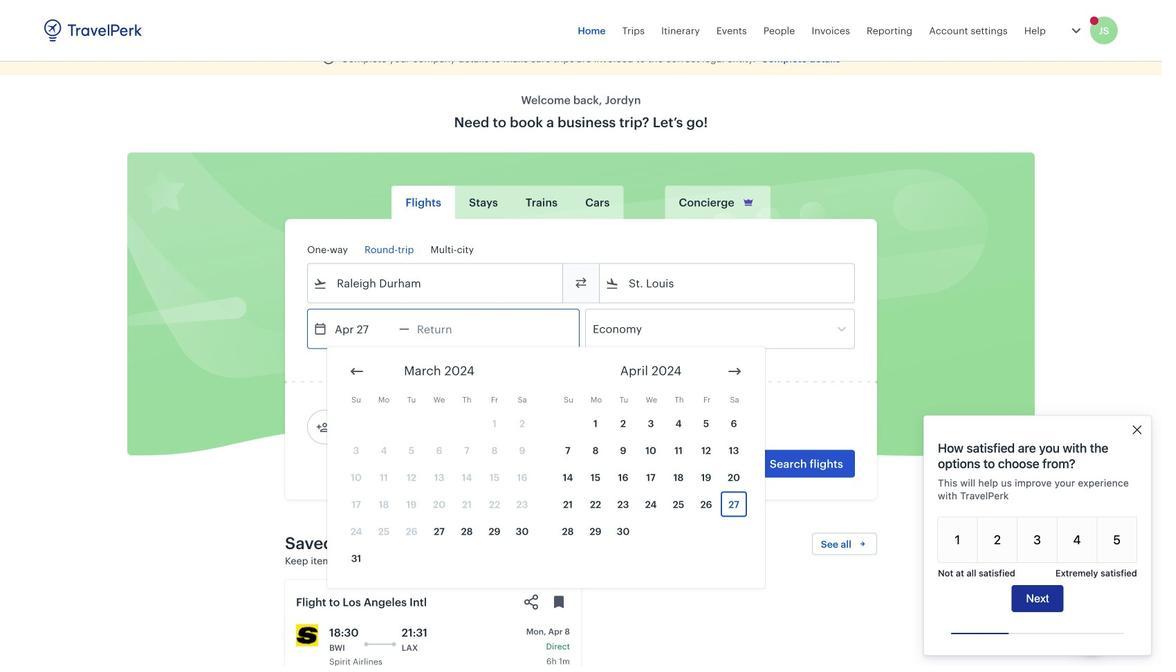 Task type: describe. For each thing, give the bounding box(es) containing it.
move backward to switch to the previous month. image
[[349, 363, 365, 380]]

Return text field
[[410, 310, 482, 348]]

Add first traveler search field
[[330, 416, 474, 438]]



Task type: locate. For each thing, give the bounding box(es) containing it.
move forward to switch to the next month. image
[[727, 363, 743, 380]]

To search field
[[619, 272, 837, 294]]

spirit airlines image
[[296, 625, 318, 647]]

Depart text field
[[327, 310, 399, 348]]

calendar application
[[327, 347, 1163, 589]]

From search field
[[327, 272, 545, 294]]



